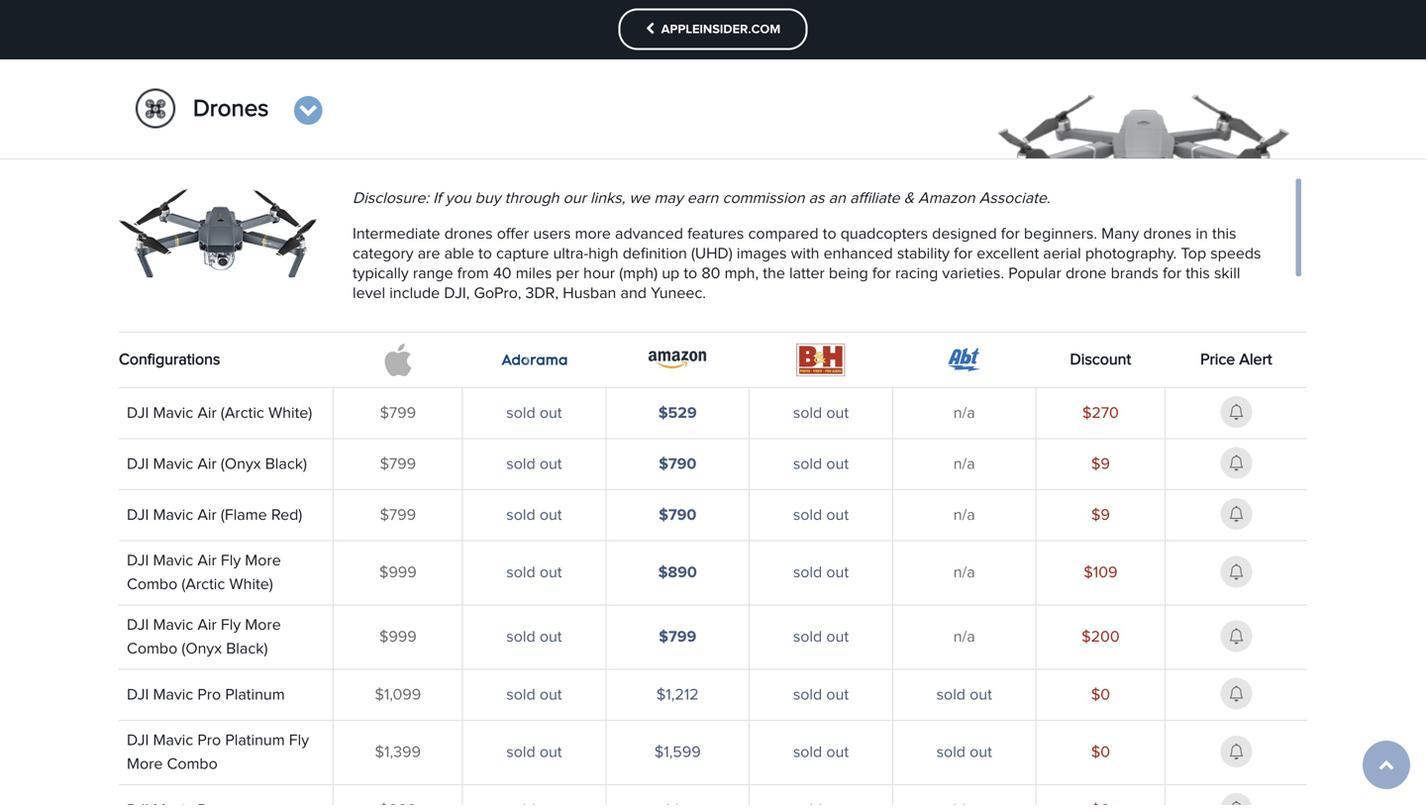 Task type: describe. For each thing, give the bounding box(es) containing it.
2 vertical spatial to
[[684, 266, 698, 282]]

include
[[390, 286, 440, 302]]

an
[[829, 191, 846, 206]]

dji mavic air (arctic white)
[[127, 406, 312, 421]]

typically
[[353, 266, 409, 282]]

$1,212
[[657, 688, 699, 703]]

latter
[[790, 266, 825, 282]]

$529 link
[[659, 406, 697, 421]]

racing
[[896, 266, 939, 282]]

dji,
[[444, 286, 470, 302]]

commission
[[723, 191, 805, 206]]

dji mavic pro platinum fly more combo
[[127, 733, 309, 773]]

combo for dji mavic air fly more combo (arctic white)
[[127, 577, 178, 593]]

air for dji mavic air (onyx black)
[[198, 457, 217, 473]]

dji mavic pro platinum
[[127, 688, 285, 703]]

$890 link
[[659, 565, 697, 581]]

air for dji mavic air (arctic white)
[[198, 406, 217, 421]]

excellent
[[977, 246, 1040, 262]]

dji for dji mavic air (arctic white)
[[127, 406, 149, 421]]

dji mavic air fly more combo (arctic white)
[[127, 554, 281, 593]]

intermediate for intermediate drones offer users more advanced features compared to quadcopters designed for beginners. many drones in this category are able to capture ultra-high definition (uhd) images with enhanced stability for excellent aerial photography. top speeds typically range from 40 miles per hour (mph) up to 80 mph, the latter being for racing varieties. popular drone brands for this skill level include dji, gopro, 3dr, husban and yuneec.
[[353, 226, 441, 242]]

disclosure:
[[353, 191, 429, 206]]

more
[[575, 226, 611, 242]]

mavic for dji mavic air fly more combo (onyx black)
[[153, 618, 193, 634]]

$9 for black)
[[1092, 457, 1111, 473]]

price alert
[[1201, 352, 1273, 368]]

intermediate for intermediate drones
[[119, 70, 360, 122]]

associate.
[[980, 191, 1051, 206]]

dji for dji mavic air fly more combo (arctic white)
[[127, 554, 149, 569]]

offer
[[497, 226, 529, 242]]

category
[[353, 246, 414, 262]]

price
[[1201, 352, 1236, 368]]

husban
[[563, 286, 617, 302]]

1 drones from the left
[[445, 226, 493, 242]]

&
[[904, 191, 915, 206]]

n/a for dji mavic air (arctic white)
[[954, 406, 976, 421]]

skill
[[1215, 266, 1241, 282]]

0 vertical spatial to
[[823, 226, 837, 242]]

more for white)
[[245, 554, 281, 569]]

mavic for dji mavic pro platinum fly more combo
[[153, 733, 193, 749]]

air for dji mavic air fly more combo (onyx black)
[[198, 618, 217, 634]]

yuneec.
[[651, 286, 707, 302]]

discount
[[1071, 352, 1132, 368]]

3dr,
[[526, 286, 559, 302]]

n/a for dji mavic air (onyx black)
[[954, 457, 976, 473]]

(flame
[[221, 508, 267, 524]]

$270
[[1083, 406, 1120, 421]]

miles
[[516, 266, 552, 282]]

(uhd)
[[692, 246, 733, 262]]

pro for dji mavic pro platinum
[[198, 688, 221, 703]]

appleinsider.com link
[[619, 8, 808, 50]]

beginners.
[[1025, 226, 1098, 242]]

$799 for dji mavic air (arctic white)
[[380, 406, 416, 421]]

0 horizontal spatial drones
[[193, 97, 269, 121]]

mavic for dji mavic pro platinum
[[153, 688, 193, 703]]

speeds
[[1211, 246, 1262, 262]]

we
[[630, 191, 650, 206]]

$109
[[1084, 565, 1118, 581]]

range
[[413, 266, 453, 282]]

able
[[445, 246, 475, 262]]

top
[[1182, 246, 1207, 262]]

dji mavic air (onyx black)
[[127, 457, 307, 473]]

intermediate drones
[[119, 70, 511, 122]]

$1,099
[[375, 688, 421, 703]]

$1,212 link
[[657, 688, 699, 703]]

mavic for dji mavic air (flame red)
[[153, 508, 193, 524]]

the
[[763, 266, 786, 282]]

high
[[589, 246, 619, 262]]

through
[[505, 191, 559, 206]]

amazon
[[919, 191, 976, 206]]

combo inside dji mavic pro platinum fly more combo
[[167, 757, 218, 773]]

for down enhanced
[[873, 266, 892, 282]]

1 horizontal spatial this
[[1213, 226, 1237, 242]]

being
[[829, 266, 869, 282]]

brands
[[1111, 266, 1159, 282]]

0 vertical spatial (onyx
[[221, 457, 261, 473]]

our
[[563, 191, 587, 206]]

mph,
[[725, 266, 759, 282]]

n/a for dji mavic air fly more combo (onyx black)
[[954, 630, 976, 646]]

disclosure: if you buy through our links, we may earn commission as an affiliate & amazon associate.
[[353, 191, 1051, 206]]

$529
[[659, 406, 697, 421]]

buy
[[475, 191, 501, 206]]

black) inside 'dji mavic air fly more combo (onyx black)'
[[226, 642, 268, 658]]

(arctic inside dji mavic air fly more combo (arctic white)
[[182, 577, 225, 593]]

$890
[[659, 565, 697, 581]]

for up excellent
[[1002, 226, 1020, 242]]

0 horizontal spatial to
[[479, 246, 492, 262]]

with
[[791, 246, 820, 262]]

$1,399
[[375, 745, 421, 761]]

$1,599 link
[[655, 745, 701, 761]]

advanced
[[615, 226, 684, 242]]

up
[[662, 266, 680, 282]]

stability
[[898, 246, 950, 262]]

fly for black)
[[221, 618, 241, 634]]

enhanced
[[824, 246, 894, 262]]

dji for dji mavic pro platinum fly more combo
[[127, 733, 149, 749]]

users
[[534, 226, 571, 242]]

appleinsider.com
[[655, 23, 781, 35]]

and
[[621, 286, 647, 302]]

fly inside dji mavic pro platinum fly more combo
[[289, 733, 309, 749]]

dji for dji mavic pro platinum
[[127, 688, 149, 703]]

mavic for dji mavic air fly more combo (arctic white)
[[153, 554, 193, 569]]

drone
[[1066, 266, 1107, 282]]

$799 for dji mavic air (flame red)
[[380, 508, 416, 524]]

dji mavic air fly more combo (onyx black)
[[127, 618, 281, 658]]

ultra-
[[553, 246, 589, 262]]

as
[[809, 191, 825, 206]]

are
[[418, 246, 440, 262]]



Task type: vqa. For each thing, say whether or not it's contained in the screenshot.


Task type: locate. For each thing, give the bounding box(es) containing it.
$799 for dji mavic air (onyx black)
[[380, 457, 416, 473]]

mavic inside dji mavic air fly more combo (arctic white)
[[153, 554, 193, 569]]

air down the dji mavic air (flame red)
[[198, 554, 217, 569]]

0 vertical spatial more
[[245, 554, 281, 569]]

mavic
[[153, 406, 193, 421], [153, 457, 193, 473], [153, 508, 193, 524], [153, 554, 193, 569], [153, 618, 193, 634], [153, 688, 193, 703], [153, 733, 193, 749]]

dji inside dji mavic air fly more combo (arctic white)
[[127, 554, 149, 569]]

0 horizontal spatial this
[[1186, 266, 1211, 282]]

combo
[[127, 577, 178, 593], [127, 642, 178, 658], [167, 757, 218, 773]]

1 vertical spatial platinum
[[225, 733, 285, 749]]

dji down 'dji mavic air fly more combo (onyx black)'
[[127, 688, 149, 703]]

0 vertical spatial black)
[[265, 457, 307, 473]]

1 mavic from the top
[[153, 406, 193, 421]]

2 vertical spatial combo
[[167, 757, 218, 773]]

dji up the dji mavic air (flame red)
[[127, 457, 149, 473]]

intermediate
[[119, 70, 360, 122], [353, 226, 441, 242]]

mavic down the dji mavic air (flame red)
[[153, 554, 193, 569]]

1 vertical spatial $9
[[1092, 508, 1111, 524]]

1 $790 from the top
[[659, 457, 697, 473]]

4 air from the top
[[198, 554, 217, 569]]

4 dji from the top
[[127, 554, 149, 569]]

5 mavic from the top
[[153, 618, 193, 634]]

sold out link
[[507, 406, 562, 421], [794, 406, 849, 421], [507, 457, 562, 473], [794, 457, 849, 473], [507, 508, 562, 524], [794, 508, 849, 524], [507, 565, 562, 581], [794, 565, 849, 581], [507, 630, 562, 646], [794, 630, 849, 646], [507, 688, 562, 703], [794, 688, 849, 703], [937, 688, 993, 703], [507, 745, 562, 761], [794, 745, 849, 761], [937, 745, 993, 761]]

dji inside 'dji mavic air fly more combo (onyx black)'
[[127, 618, 149, 634]]

1 vertical spatial white)
[[229, 577, 273, 593]]

mavic for dji mavic air (arctic white)
[[153, 406, 193, 421]]

pro down 'dji mavic air fly more combo (onyx black)'
[[198, 688, 221, 703]]

dji for dji mavic air (onyx black)
[[127, 457, 149, 473]]

if
[[433, 191, 442, 206]]

fly inside dji mavic air fly more combo (arctic white)
[[221, 554, 241, 569]]

$9 up $109
[[1092, 508, 1111, 524]]

0 vertical spatial pro
[[198, 688, 221, 703]]

this down the "top" on the top of the page
[[1186, 266, 1211, 282]]

7 dji from the top
[[127, 733, 149, 749]]

$790 link for dji mavic air (onyx black)
[[659, 457, 697, 473]]

dji
[[127, 406, 149, 421], [127, 457, 149, 473], [127, 508, 149, 524], [127, 554, 149, 569], [127, 618, 149, 634], [127, 688, 149, 703], [127, 733, 149, 749]]

mavic down dji mavic air fly more combo (arctic white)
[[153, 618, 193, 634]]

affiliate
[[850, 191, 900, 206]]

combo inside 'dji mavic air fly more combo (onyx black)'
[[127, 642, 178, 658]]

1 vertical spatial black)
[[226, 642, 268, 658]]

air left (flame
[[198, 508, 217, 524]]

air up the dji mavic air (flame red)
[[198, 457, 217, 473]]

1 horizontal spatial drones
[[371, 70, 511, 122]]

air inside 'dji mavic air fly more combo (onyx black)'
[[198, 618, 217, 634]]

intermediate inside intermediate drones offer users more advanced features compared to quadcopters designed for beginners. many drones in this category are able to capture ultra-high definition (uhd) images with enhanced stability for excellent aerial photography. top speeds typically range from 40 miles per hour (mph) up to 80 mph, the latter being for racing varieties. popular drone brands for this skill level include dji, gopro, 3dr, husban and yuneec.
[[353, 226, 441, 242]]

fly inside 'dji mavic air fly more combo (onyx black)'
[[221, 618, 241, 634]]

0 horizontal spatial drones
[[445, 226, 493, 242]]

designed
[[933, 226, 998, 242]]

mavic for dji mavic air (onyx black)
[[153, 457, 193, 473]]

1 platinum from the top
[[225, 688, 285, 703]]

1 vertical spatial combo
[[127, 642, 178, 658]]

dji up dji mavic air fly more combo (arctic white)
[[127, 508, 149, 524]]

$790 for dji mavic air (flame red)
[[659, 508, 697, 524]]

2 vertical spatial fly
[[289, 733, 309, 749]]

dji down dji mavic air fly more combo (arctic white)
[[127, 618, 149, 634]]

2 drones from the left
[[1144, 226, 1192, 242]]

for down designed
[[954, 246, 973, 262]]

back to top image
[[1379, 757, 1395, 773]]

1 air from the top
[[198, 406, 217, 421]]

varieties.
[[943, 266, 1005, 282]]

for down the "top" on the top of the page
[[1164, 266, 1182, 282]]

0 vertical spatial this
[[1213, 226, 1237, 242]]

6 mavic from the top
[[153, 688, 193, 703]]

2 $999 from the top
[[379, 630, 417, 646]]

1 vertical spatial $790 link
[[659, 508, 697, 524]]

more inside 'dji mavic air fly more combo (onyx black)'
[[245, 618, 281, 634]]

photography.
[[1086, 246, 1178, 262]]

to
[[823, 226, 837, 242], [479, 246, 492, 262], [684, 266, 698, 282]]

2 vertical spatial more
[[127, 757, 163, 773]]

$9 down '$270' at the bottom
[[1092, 457, 1111, 473]]

many
[[1102, 226, 1140, 242]]

compared
[[749, 226, 819, 242]]

air up dji mavic air (onyx black)
[[198, 406, 217, 421]]

3 n/a from the top
[[954, 508, 976, 524]]

0 vertical spatial fly
[[221, 554, 241, 569]]

(mph)
[[620, 266, 658, 282]]

1 vertical spatial fly
[[221, 618, 241, 634]]

5 n/a from the top
[[954, 630, 976, 646]]

platinum inside dji mavic pro platinum fly more combo
[[225, 733, 285, 749]]

$1,599
[[655, 745, 701, 761]]

capture
[[496, 246, 549, 262]]

combo down "dji mavic pro platinum"
[[167, 757, 218, 773]]

from
[[458, 266, 489, 282]]

more for black)
[[245, 618, 281, 634]]

3 air from the top
[[198, 508, 217, 524]]

white) down (flame
[[229, 577, 273, 593]]

drones up the "top" on the top of the page
[[1144, 226, 1192, 242]]

mavic inside 'dji mavic air fly more combo (onyx black)'
[[153, 618, 193, 634]]

features
[[688, 226, 745, 242]]

0 vertical spatial $9
[[1092, 457, 1111, 473]]

2 $0 from the top
[[1092, 745, 1111, 761]]

0 vertical spatial (arctic
[[221, 406, 264, 421]]

2 air from the top
[[198, 457, 217, 473]]

sold
[[507, 406, 536, 421], [794, 406, 823, 421], [507, 457, 536, 473], [794, 457, 823, 473], [507, 508, 536, 524], [794, 508, 823, 524], [507, 565, 536, 581], [794, 565, 823, 581], [507, 630, 536, 646], [794, 630, 823, 646], [507, 688, 536, 703], [794, 688, 823, 703], [937, 688, 966, 703], [507, 745, 536, 761], [794, 745, 823, 761], [937, 745, 966, 761]]

configurations
[[119, 352, 220, 368]]

2 mavic from the top
[[153, 457, 193, 473]]

more down dji mavic air fly more combo (arctic white)
[[245, 618, 281, 634]]

platinum
[[225, 688, 285, 703], [225, 733, 285, 749]]

(onyx inside 'dji mavic air fly more combo (onyx black)'
[[182, 642, 222, 658]]

$790 link for dji mavic air (flame red)
[[659, 508, 697, 524]]

dji for dji mavic air (flame red)
[[127, 508, 149, 524]]

hour
[[584, 266, 615, 282]]

platinum for dji mavic pro platinum fly more combo
[[225, 733, 285, 749]]

$790 link
[[659, 457, 697, 473], [659, 508, 697, 524]]

1 vertical spatial this
[[1186, 266, 1211, 282]]

dji for dji mavic air fly more combo (onyx black)
[[127, 618, 149, 634]]

chevron left image
[[646, 23, 655, 35]]

0 vertical spatial $790 link
[[659, 457, 697, 473]]

1 horizontal spatial drones
[[1144, 226, 1192, 242]]

this
[[1213, 226, 1237, 242], [1186, 266, 1211, 282]]

black) up "dji mavic pro platinum"
[[226, 642, 268, 658]]

4 mavic from the top
[[153, 554, 193, 569]]

more inside dji mavic air fly more combo (arctic white)
[[245, 554, 281, 569]]

1 $999 from the top
[[379, 565, 417, 581]]

black)
[[265, 457, 307, 473], [226, 642, 268, 658]]

2 horizontal spatial to
[[823, 226, 837, 242]]

(arctic up dji mavic air (onyx black)
[[221, 406, 264, 421]]

more down "dji mavic pro platinum"
[[127, 757, 163, 773]]

red)
[[271, 508, 303, 524]]

$200
[[1082, 630, 1120, 646]]

black) up red)
[[265, 457, 307, 473]]

$790 link down $529 link
[[659, 457, 697, 473]]

0 vertical spatial $999
[[379, 565, 417, 581]]

may
[[654, 191, 683, 206]]

(arctic up 'dji mavic air fly more combo (onyx black)'
[[182, 577, 225, 593]]

in
[[1196, 226, 1209, 242]]

$999 for dji mavic air fly more combo (onyx black)
[[379, 630, 417, 646]]

dji inside dji mavic pro platinum fly more combo
[[127, 733, 149, 749]]

air for dji mavic air (flame red)
[[198, 508, 217, 524]]

air down dji mavic air fly more combo (arctic white)
[[198, 618, 217, 634]]

dji down "configurations"
[[127, 406, 149, 421]]

to up enhanced
[[823, 226, 837, 242]]

to right the up
[[684, 266, 698, 282]]

drones
[[445, 226, 493, 242], [1144, 226, 1192, 242]]

1 n/a from the top
[[954, 406, 976, 421]]

drones up able
[[445, 226, 493, 242]]

$799
[[380, 406, 416, 421], [380, 457, 416, 473], [380, 508, 416, 524], [659, 630, 697, 646]]

1 vertical spatial to
[[479, 246, 492, 262]]

combo up 'dji mavic air fly more combo (onyx black)'
[[127, 577, 178, 593]]

$0 for $1,599
[[1092, 745, 1111, 761]]

1 vertical spatial intermediate
[[353, 226, 441, 242]]

white) inside dji mavic air fly more combo (arctic white)
[[229, 577, 273, 593]]

3 dji from the top
[[127, 508, 149, 524]]

earn
[[688, 191, 719, 206]]

mavic up the dji mavic air (flame red)
[[153, 457, 193, 473]]

$790 up $890
[[659, 508, 697, 524]]

pro down "dji mavic pro platinum"
[[198, 733, 221, 749]]

1 $0 from the top
[[1092, 688, 1111, 703]]

more down (flame
[[245, 554, 281, 569]]

for
[[1002, 226, 1020, 242], [954, 246, 973, 262], [873, 266, 892, 282], [1164, 266, 1182, 282]]

quadcopters
[[841, 226, 929, 242]]

1 vertical spatial (onyx
[[182, 642, 222, 658]]

fly for white)
[[221, 554, 241, 569]]

platinum down "dji mavic pro platinum"
[[225, 733, 285, 749]]

$9
[[1092, 457, 1111, 473], [1092, 508, 1111, 524]]

1 vertical spatial more
[[245, 618, 281, 634]]

1 vertical spatial pro
[[198, 733, 221, 749]]

$790
[[659, 457, 697, 473], [659, 508, 697, 524]]

this right in
[[1213, 226, 1237, 242]]

$0 for $1,212
[[1092, 688, 1111, 703]]

mavic down "dji mavic pro platinum"
[[153, 733, 193, 749]]

$790 down $529 link
[[659, 457, 697, 473]]

3 mavic from the top
[[153, 508, 193, 524]]

mavic down "configurations"
[[153, 406, 193, 421]]

0 vertical spatial intermediate
[[119, 70, 360, 122]]

80
[[702, 266, 721, 282]]

pro
[[198, 688, 221, 703], [198, 733, 221, 749]]

air for dji mavic air fly more combo (arctic white)
[[198, 554, 217, 569]]

air
[[198, 406, 217, 421], [198, 457, 217, 473], [198, 508, 217, 524], [198, 554, 217, 569], [198, 618, 217, 634]]

0 vertical spatial combo
[[127, 577, 178, 593]]

gopro,
[[474, 286, 522, 302]]

images
[[737, 246, 787, 262]]

pro for dji mavic pro platinum fly more combo
[[198, 733, 221, 749]]

0 vertical spatial $0
[[1092, 688, 1111, 703]]

mavic up dji mavic air fly more combo (arctic white)
[[153, 508, 193, 524]]

2 $9 from the top
[[1092, 508, 1111, 524]]

n/a for dji mavic air (flame red)
[[954, 508, 976, 524]]

1 vertical spatial $0
[[1092, 745, 1111, 761]]

(onyx up "dji mavic pro platinum"
[[182, 642, 222, 658]]

6 dji from the top
[[127, 688, 149, 703]]

0 vertical spatial white)
[[269, 406, 312, 421]]

white) up dji mavic air (onyx black)
[[269, 406, 312, 421]]

chevron down image
[[299, 100, 318, 119]]

2 platinum from the top
[[225, 733, 285, 749]]

intermediate drones offer users more advanced features compared to quadcopters designed for beginners. many drones in this category are able to capture ultra-high definition (uhd) images with enhanced stability for excellent aerial photography. top speeds typically range from 40 miles per hour (mph) up to 80 mph, the latter being for racing varieties. popular drone brands for this skill level include dji, gopro, 3dr, husban and yuneec.
[[353, 226, 1262, 302]]

sold out
[[507, 406, 562, 421], [794, 406, 849, 421], [507, 457, 562, 473], [794, 457, 849, 473], [507, 508, 562, 524], [794, 508, 849, 524], [507, 565, 562, 581], [794, 565, 849, 581], [507, 630, 562, 646], [794, 630, 849, 646], [507, 688, 562, 703], [794, 688, 849, 703], [937, 688, 993, 703], [507, 745, 562, 761], [794, 745, 849, 761], [937, 745, 993, 761]]

per
[[556, 266, 580, 282]]

5 dji from the top
[[127, 618, 149, 634]]

dji down the dji mavic air (flame red)
[[127, 554, 149, 569]]

1 $9 from the top
[[1092, 457, 1111, 473]]

1 vertical spatial (arctic
[[182, 577, 225, 593]]

platinum up dji mavic pro platinum fly more combo
[[225, 688, 285, 703]]

2 dji from the top
[[127, 457, 149, 473]]

links,
[[591, 191, 626, 206]]

$999 for dji mavic air fly more combo (arctic white)
[[379, 565, 417, 581]]

mavic inside dji mavic pro platinum fly more combo
[[153, 733, 193, 749]]

0 vertical spatial $790
[[659, 457, 697, 473]]

fly
[[221, 554, 241, 569], [221, 618, 241, 634], [289, 733, 309, 749]]

aerial
[[1044, 246, 1082, 262]]

1 $790 link from the top
[[659, 457, 697, 473]]

drones
[[371, 70, 511, 122], [193, 97, 269, 121]]

7 mavic from the top
[[153, 733, 193, 749]]

$790 link up $890
[[659, 508, 697, 524]]

level
[[353, 286, 386, 302]]

$790 for dji mavic air (onyx black)
[[659, 457, 697, 473]]

you
[[446, 191, 471, 206]]

definition
[[623, 246, 688, 262]]

combo up "dji mavic pro platinum"
[[127, 642, 178, 658]]

mavic down 'dji mavic air fly more combo (onyx black)'
[[153, 688, 193, 703]]

n/a for dji mavic air fly more combo (arctic white)
[[954, 565, 976, 581]]

air inside dji mavic air fly more combo (arctic white)
[[198, 554, 217, 569]]

platinum for dji mavic pro platinum
[[225, 688, 285, 703]]

2 $790 link from the top
[[659, 508, 697, 524]]

1 pro from the top
[[198, 688, 221, 703]]

2 pro from the top
[[198, 733, 221, 749]]

$0
[[1092, 688, 1111, 703], [1092, 745, 1111, 761]]

5 air from the top
[[198, 618, 217, 634]]

$799 link
[[659, 630, 697, 646]]

2 $790 from the top
[[659, 508, 697, 524]]

2 n/a from the top
[[954, 457, 976, 473]]

1 dji from the top
[[127, 406, 149, 421]]

combo inside dji mavic air fly more combo (arctic white)
[[127, 577, 178, 593]]

combo for dji mavic air fly more combo (onyx black)
[[127, 642, 178, 658]]

(onyx up (flame
[[221, 457, 261, 473]]

1 horizontal spatial to
[[684, 266, 698, 282]]

40
[[493, 266, 512, 282]]

1 vertical spatial $999
[[379, 630, 417, 646]]

1 vertical spatial $790
[[659, 508, 697, 524]]

pro inside dji mavic pro platinum fly more combo
[[198, 733, 221, 749]]

$9 for red)
[[1092, 508, 1111, 524]]

to up from
[[479, 246, 492, 262]]

4 n/a from the top
[[954, 565, 976, 581]]

dji mavic air (flame red)
[[127, 508, 303, 524]]

more inside dji mavic pro platinum fly more combo
[[127, 757, 163, 773]]

alert
[[1240, 352, 1273, 368]]

dji down "dji mavic pro platinum"
[[127, 733, 149, 749]]

0 vertical spatial platinum
[[225, 688, 285, 703]]



